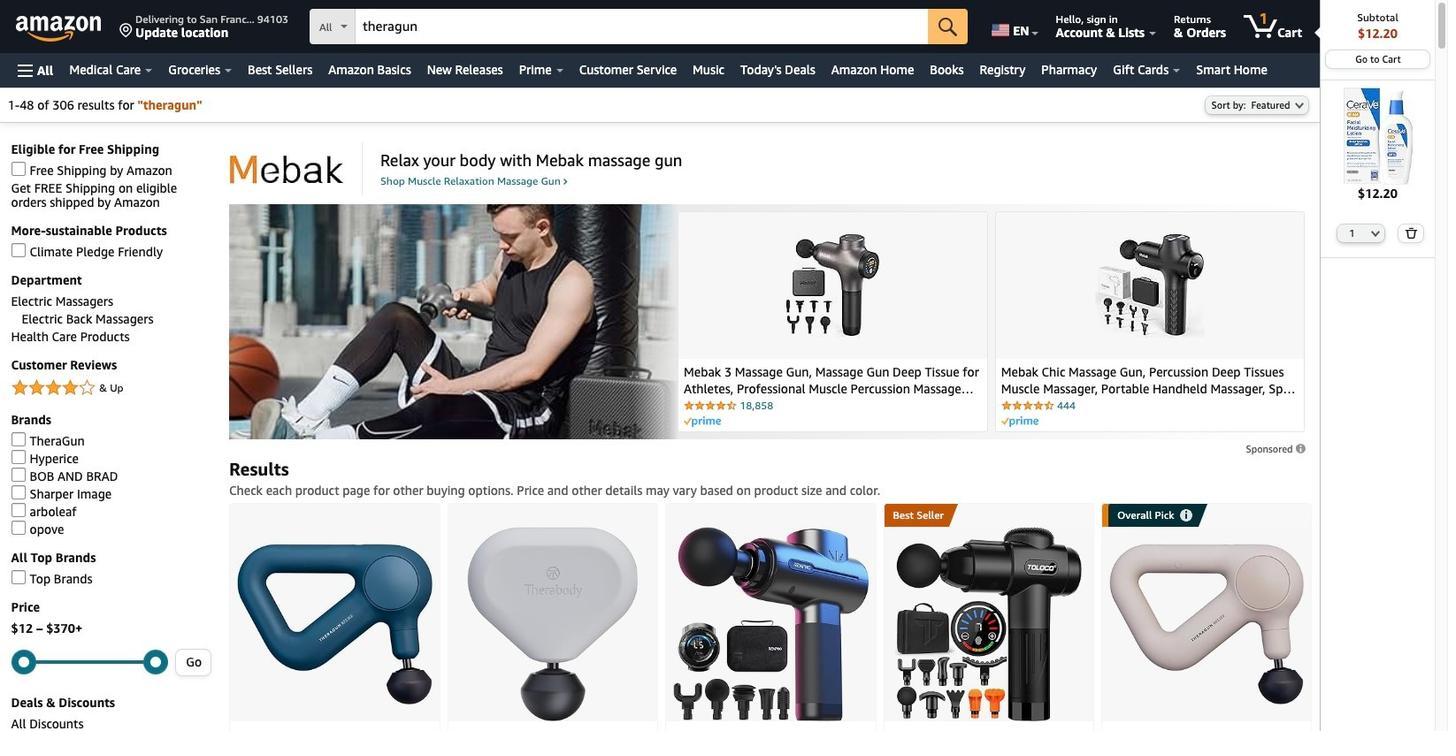 Task type: describe. For each thing, give the bounding box(es) containing it.
4 checkbox image from the top
[[11, 486, 25, 500]]

3 checkbox image from the top
[[11, 504, 25, 518]]

4 checkbox image from the top
[[11, 522, 25, 536]]

sponsored ad - toloco massage gun, father day gifts, deep tissue back massage for athletes for pain relief, percussion mas... image
[[896, 527, 1083, 722]]

Search Amazon text field
[[356, 10, 928, 43]]

amazon image
[[16, 16, 102, 42]]

2 eligible for prime. image from the left
[[1002, 417, 1039, 427]]

sponsored ad - renpho massage gun deep tissue muscle percussion massage gun, gifts for men dad, fsa and hsa eligible power... image
[[673, 527, 869, 722]]

dropdown image
[[1295, 102, 1304, 109]]

cerave am facial moisturizing lotion with spf 30 | oil-free face moisturizer with spf | formulated with hyaluronic acid, niacinamide &amp; ceramides | non-comedogenic | broad spectrum sunscreen | 3 ounce image
[[1330, 88, 1427, 185]]

2 checkbox image from the top
[[11, 433, 25, 447]]

1 checkbox image from the top
[[11, 162, 25, 177]]

sponsored ad - theragun relief handheld percussion massage gun - easy-to-use, comfortable & light personal massager for ev... image
[[237, 544, 432, 706]]

dropdown image
[[1372, 230, 1381, 237]]

theragun relief handheld percussion massage gun - easy-to-use, comfortable & light personal massager for every day pain re... image
[[1110, 544, 1305, 706]]

Submit price range submit
[[176, 650, 211, 676]]

1 eligible for prime. image from the left
[[684, 417, 721, 427]]

4 stars & up element
[[11, 378, 212, 400]]



Task type: vqa. For each thing, say whether or not it's contained in the screenshot.
Sponsored Ad - Theragun Mini Handheld Percussion Massage Gun - Portable Deep Tissue Massager for Muscle Pain Relief in Nec... image in the left bottom of the page
yes



Task type: locate. For each thing, give the bounding box(es) containing it.
1 checkbox image from the top
[[11, 244, 25, 258]]

delete image
[[1405, 227, 1418, 239]]

3 checkbox image from the top
[[11, 469, 25, 483]]

None submit
[[928, 9, 968, 44], [1399, 224, 1424, 242], [928, 9, 968, 44], [1399, 224, 1424, 242]]

group
[[885, 504, 950, 527]]

None range field
[[11, 662, 168, 665], [11, 662, 168, 665], [11, 662, 168, 665], [11, 662, 168, 665]]

navigation navigation
[[0, 0, 1437, 732]]

1 horizontal spatial eligible for prime. image
[[1002, 417, 1039, 427]]

eligible for prime. image
[[684, 417, 721, 427], [1002, 417, 1039, 427]]

sponsored ad - theragun mini handheld percussion massage gun - portable deep tissue massager for muscle pain relief in nec... image
[[468, 527, 638, 722]]

2 checkbox image from the top
[[11, 451, 25, 465]]

none search field inside navigation navigation
[[310, 9, 968, 46]]

5 checkbox image from the top
[[11, 571, 25, 585]]

0 horizontal spatial eligible for prime. image
[[684, 417, 721, 427]]

checkbox image
[[11, 162, 25, 177], [11, 433, 25, 447], [11, 469, 25, 483], [11, 486, 25, 500]]

checkbox image
[[11, 244, 25, 258], [11, 451, 25, 465], [11, 504, 25, 518], [11, 522, 25, 536], [11, 571, 25, 585]]

None search field
[[310, 9, 968, 46]]



